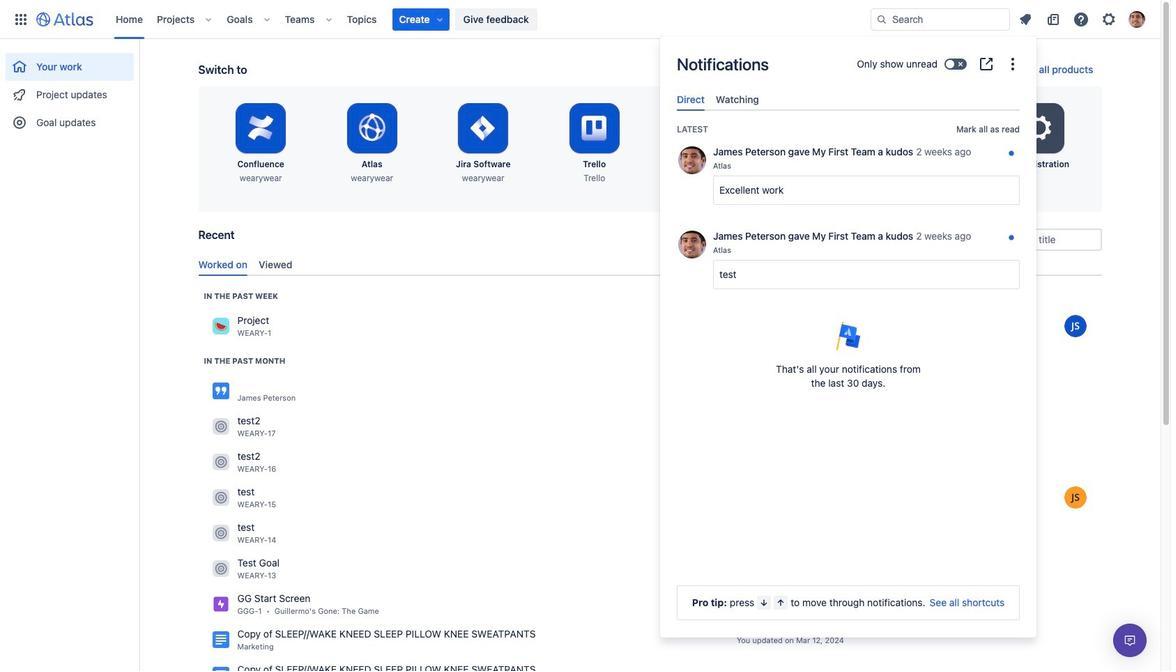 Task type: describe. For each thing, give the bounding box(es) containing it.
1 confluence image from the top
[[212, 383, 229, 400]]

2 confluence image from the top
[[212, 632, 229, 649]]

settings image
[[1101, 11, 1117, 28]]

4 townsquare image from the top
[[212, 490, 229, 506]]

confluence image
[[212, 667, 229, 671]]

open notifications in a new tab image
[[978, 56, 995, 72]]

2 heading from the top
[[204, 355, 285, 367]]

5 townsquare image from the top
[[212, 561, 229, 577]]

settings image
[[1022, 112, 1056, 145]]

account image
[[1129, 11, 1145, 28]]

open intercom messenger image
[[1122, 632, 1138, 649]]

arrow up image
[[775, 597, 787, 609]]

jira image
[[212, 596, 229, 613]]

1 heading from the top
[[204, 291, 278, 302]]

Search field
[[871, 8, 1010, 30]]

0 vertical spatial tab list
[[671, 88, 1025, 111]]



Task type: vqa. For each thing, say whether or not it's contained in the screenshot.
first HEADING from the top of the page
yes



Task type: locate. For each thing, give the bounding box(es) containing it.
1 vertical spatial heading
[[204, 355, 285, 367]]

help image
[[1073, 11, 1090, 28]]

townsquare image
[[212, 318, 229, 335], [212, 418, 229, 435], [212, 454, 229, 471], [212, 490, 229, 506], [212, 561, 229, 577]]

group
[[6, 39, 134, 141]]

3 townsquare image from the top
[[212, 454, 229, 471]]

1 townsquare image from the top
[[212, 318, 229, 335]]

search image
[[876, 14, 887, 25]]

top element
[[8, 0, 871, 39]]

1 vertical spatial confluence image
[[212, 632, 229, 649]]

confluence image
[[212, 383, 229, 400], [212, 632, 229, 649]]

heading
[[204, 291, 278, 302], [204, 355, 285, 367]]

None search field
[[871, 8, 1010, 30]]

Filter by title field
[[979, 230, 1100, 250]]

tab list
[[671, 88, 1025, 111], [193, 253, 1107, 276]]

more image
[[1004, 56, 1021, 72]]

townsquare image
[[212, 525, 229, 542]]

0 vertical spatial heading
[[204, 291, 278, 302]]

0 vertical spatial confluence image
[[212, 383, 229, 400]]

dialog
[[660, 36, 1037, 638]]

1 vertical spatial tab list
[[193, 253, 1107, 276]]

notifications image
[[1017, 11, 1034, 28]]

arrow down image
[[759, 597, 770, 609]]

banner
[[0, 0, 1161, 39]]

switch to... image
[[13, 11, 29, 28]]

2 townsquare image from the top
[[212, 418, 229, 435]]



